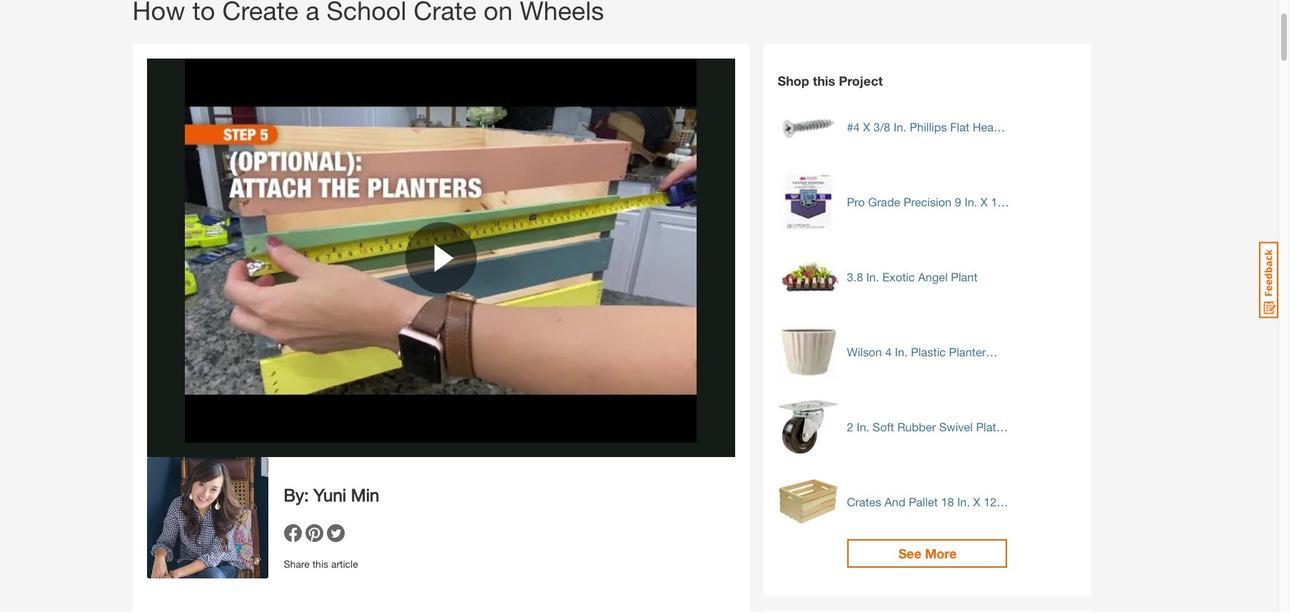 Task type: vqa. For each thing, say whether or not it's contained in the screenshot.
9.5
yes



Task type: describe. For each thing, give the bounding box(es) containing it.
12.5
[[984, 495, 1007, 509]]

3.8
[[847, 270, 864, 284]]

18
[[942, 495, 955, 509]]

wilson 4 in. plastic planter with saucer
[[847, 345, 986, 374]]

90
[[912, 435, 925, 449]]

by: yuni min link
[[284, 457, 379, 524]]

rubber
[[898, 420, 936, 434]]

shop
[[778, 73, 810, 89]]

plastic
[[912, 345, 946, 359]]

saucer
[[874, 360, 911, 374]]

crate
[[976, 510, 1004, 524]]

this for shop
[[813, 73, 836, 89]]

shop this project
[[778, 73, 883, 89]]

contributorimage image
[[147, 457, 268, 579]]

in. down crates
[[847, 510, 860, 524]]

pro grade precision 9 in. x 11 in. 150 grit medium faster sanding sheets (15-pack) image
[[778, 171, 839, 232]]

0 horizontal spatial x
[[863, 510, 871, 524]]

angel
[[919, 270, 948, 284]]

crates and pallet 18 in. x 12.5 in. x 9.5 in. large wood crate
[[847, 495, 1007, 524]]

2 in. soft rubber swivel plate caster with 90 lb. load rating
[[847, 420, 1012, 449]]

plant
[[952, 270, 978, 284]]

plate
[[977, 420, 1003, 434]]

see more
[[899, 546, 957, 561]]

pallet
[[909, 495, 938, 509]]

load
[[948, 435, 975, 449]]

crates and pallet 18 in. x 12.5 in. x 9.5 in. large wood crate link
[[847, 494, 1012, 524]]

exotic
[[883, 270, 915, 284]]

project
[[839, 73, 883, 89]]

share
[[284, 558, 310, 570]]

wilson
[[847, 345, 883, 359]]

2 in. soft rubber swivel plate caster with 90 lb. load rating link
[[847, 419, 1012, 449]]

in. right 18
[[958, 495, 971, 509]]

article
[[331, 558, 358, 570]]



Task type: locate. For each thing, give the bounding box(es) containing it.
in. inside 2 in. soft rubber swivel plate caster with 90 lb. load rating
[[857, 420, 870, 434]]

1 vertical spatial this
[[313, 558, 329, 570]]

in. inside wilson 4 in. plastic planter with saucer
[[896, 345, 908, 359]]

x
[[974, 495, 981, 509], [863, 510, 871, 524]]

2 in. soft rubber swivel plate caster with 90 lb. load rating image
[[778, 396, 839, 457]]

crates
[[847, 495, 882, 509]]

rating
[[978, 435, 1012, 449]]

this right share
[[313, 558, 329, 570]]

4
[[886, 345, 892, 359]]

1 horizontal spatial this
[[813, 73, 836, 89]]

0 vertical spatial x
[[974, 495, 981, 509]]

2
[[847, 420, 854, 434]]

#4 x 3/8 in. phillips flat head zinc plated wood screw (12-pack) image
[[778, 96, 839, 157]]

with inside 2 in. soft rubber swivel plate caster with 90 lb. load rating
[[885, 435, 909, 449]]

in. right 3.8
[[867, 270, 880, 284]]

in. inside "3.8 in. exotic angel plant" "link"
[[867, 270, 880, 284]]

wilson 4 in. plastic planter with saucer link
[[847, 344, 1012, 374]]

0 vertical spatial this
[[813, 73, 836, 89]]

in. right the 4
[[896, 345, 908, 359]]

in.
[[867, 270, 880, 284], [896, 345, 908, 359], [857, 420, 870, 434], [958, 495, 971, 509], [847, 510, 860, 524], [893, 510, 906, 524]]

wood
[[942, 510, 973, 524]]

x left 9.5
[[863, 510, 871, 524]]

planter
[[950, 345, 986, 359]]

1 horizontal spatial with
[[885, 435, 909, 449]]

3.8 in. exotic angel plant
[[847, 270, 978, 284]]

wilson 4 in. plastic planter with saucer image
[[778, 321, 839, 382]]

and
[[885, 495, 906, 509]]

9.5
[[874, 510, 890, 524]]

with inside wilson 4 in. plastic planter with saucer
[[847, 360, 871, 374]]

yuni
[[314, 485, 346, 505]]

thumbnail image
[[147, 59, 735, 443]]

3.8 in. exotic angel plant image
[[778, 246, 839, 307]]

this
[[813, 73, 836, 89], [313, 558, 329, 570]]

large
[[909, 510, 939, 524]]

crates and pallet 18 in. x 12.5 in. x 9.5 in. large wood crate image
[[778, 471, 839, 532]]

lb.
[[928, 435, 945, 449]]

swivel
[[940, 420, 973, 434]]

soft
[[873, 420, 895, 434]]

see
[[899, 546, 922, 561]]

more
[[926, 546, 957, 561]]

twitter image
[[327, 524, 348, 542]]

in. right 2 in the right of the page
[[857, 420, 870, 434]]

0 horizontal spatial with
[[847, 360, 871, 374]]

with
[[847, 360, 871, 374], [885, 435, 909, 449]]

min
[[351, 485, 379, 505]]

with down soft
[[885, 435, 909, 449]]

x left 12.5
[[974, 495, 981, 509]]

pinterest image
[[305, 524, 327, 542]]

feedback link image
[[1260, 241, 1279, 319]]

with down wilson
[[847, 360, 871, 374]]

share this article
[[284, 558, 358, 570]]

1 vertical spatial x
[[863, 510, 871, 524]]

1 horizontal spatial x
[[974, 495, 981, 509]]

by: yuni min
[[284, 485, 379, 505]]

0 vertical spatial with
[[847, 360, 871, 374]]

this right shop
[[813, 73, 836, 89]]

this for share
[[313, 558, 329, 570]]

facebook image
[[284, 524, 305, 542]]

3.8 in. exotic angel plant link
[[847, 269, 978, 284]]

in. down and
[[893, 510, 906, 524]]

by:
[[284, 485, 309, 505]]

caster
[[847, 435, 882, 449]]

0 horizontal spatial this
[[313, 558, 329, 570]]

1 vertical spatial with
[[885, 435, 909, 449]]



